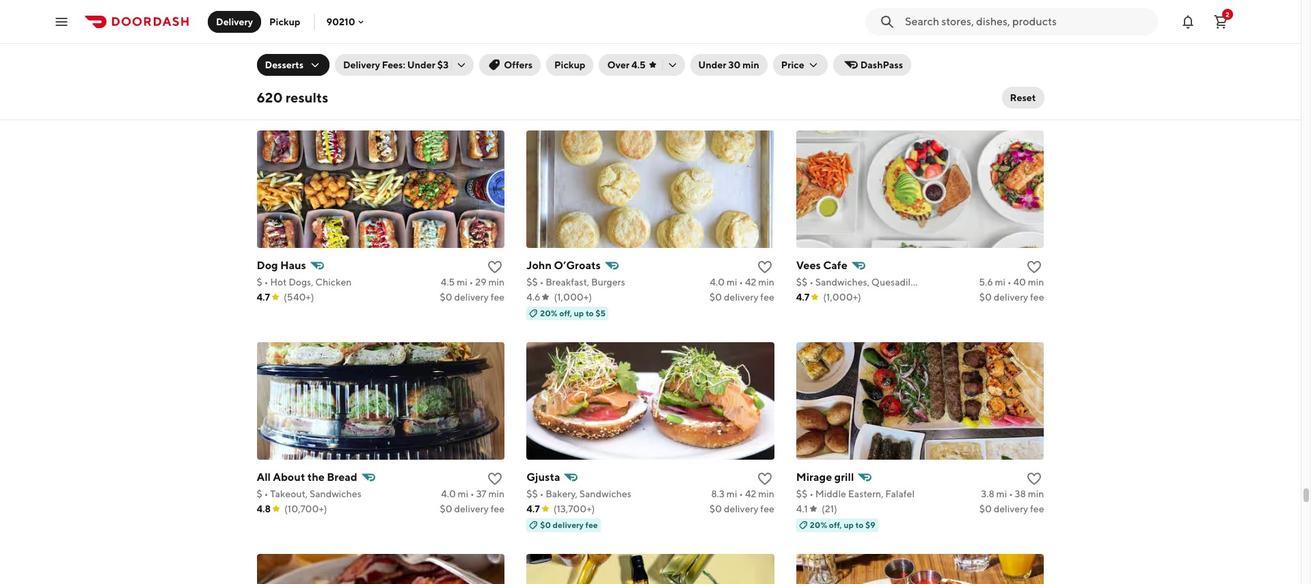 Task type: locate. For each thing, give the bounding box(es) containing it.
1 under from the left
[[407, 59, 436, 70]]

dashpass button
[[833, 54, 912, 76]]

fee for vees cafe
[[1031, 292, 1045, 303]]

1 horizontal spatial under
[[699, 59, 727, 70]]

delivery down 4.5 mi • 29 min
[[454, 292, 489, 303]]

8.3
[[712, 489, 725, 500]]

1 horizontal spatial (1,000+)
[[824, 292, 862, 303]]

2.9
[[442, 65, 455, 76]]

4.7 for dog haus
[[257, 292, 270, 303]]

1 vertical spatial delivery
[[343, 59, 380, 70]]

up left $9
[[844, 520, 854, 530]]

1 vertical spatial 20%
[[810, 520, 828, 530]]

to left $9
[[856, 520, 864, 530]]

20% down 4.6
[[540, 308, 558, 318]]

chop stop
[[257, 47, 311, 60]]

2 under from the left
[[699, 59, 727, 70]]

delivery up reset
[[994, 80, 1029, 91]]

salads
[[308, 65, 337, 76]]

sandwiches down bread
[[310, 489, 362, 500]]

delivery
[[216, 16, 253, 27], [343, 59, 380, 70]]

33
[[746, 63, 757, 74]]

mi for chop stop
[[457, 65, 468, 76]]

1 vertical spatial pickup
[[555, 59, 586, 70]]

1 vertical spatial 4.0
[[441, 489, 456, 500]]

$​0 for gjusta
[[710, 504, 722, 515]]

min for grill
[[1028, 489, 1045, 500]]

$​0 delivery fee down 5.6 mi • 40 min
[[980, 292, 1045, 303]]

4.7
[[257, 80, 270, 91], [257, 292, 270, 303], [797, 292, 810, 303], [527, 504, 540, 515]]

delivery for dog haus
[[454, 292, 489, 303]]

$$ for vees cafe
[[797, 277, 808, 288]]

$​0 down 4.0 mi • 42 min at the top of page
[[710, 292, 722, 303]]

click to add this store to your saved list image
[[487, 47, 503, 63], [487, 259, 503, 275], [1027, 259, 1043, 275], [487, 471, 503, 487]]

4.7 for gjusta
[[527, 504, 540, 515]]

2 42 from the top
[[745, 489, 757, 500]]

1 (1,000+) from the left
[[554, 292, 592, 303]]

$​0 for all about the bread
[[440, 504, 452, 515]]

0 horizontal spatial pickup button
[[261, 11, 309, 32]]

0 horizontal spatial off,
[[560, 308, 572, 318]]

42
[[745, 277, 757, 288], [745, 489, 757, 500]]

1 horizontal spatial delivery
[[343, 59, 380, 70]]

90210
[[327, 16, 355, 27]]

delivery for gjusta
[[724, 504, 759, 515]]

1 horizontal spatial up
[[844, 520, 854, 530]]

4.7 down vees
[[797, 292, 810, 303]]

up for grill
[[844, 520, 854, 530]]

2 button
[[1208, 8, 1235, 35]]

fee for gjusta
[[761, 504, 775, 515]]

20% off, up to $9
[[810, 520, 876, 530]]

$$ up 4.6
[[527, 277, 538, 288]]

4.7 for vees cafe
[[797, 292, 810, 303]]

click to add this store to your saved list image up 4.5 mi • 29 min
[[487, 259, 503, 275]]

$$ • cafe, coffee $​0 delivery fee
[[797, 65, 1045, 91]]

0 horizontal spatial under
[[407, 59, 436, 70]]

2
[[1226, 10, 1230, 18]]

(1,000+) down $$ • breakfast, burgers in the top left of the page
[[554, 292, 592, 303]]

20% for mirage
[[810, 520, 828, 530]]

$​0 delivery fee down 4.5 mi • 29 min
[[440, 292, 505, 303]]

20%
[[540, 308, 558, 318], [810, 520, 828, 530]]

$$ • breakfast, burgers
[[527, 277, 625, 288]]

4.5 left 29
[[441, 277, 455, 288]]

fee down 4.5 mi • 29 min
[[491, 292, 505, 303]]

up left $5
[[574, 308, 584, 318]]

1 horizontal spatial to
[[856, 520, 864, 530]]

20% down (21)
[[810, 520, 828, 530]]

click to add this store to your saved list image up 5.6 mi • 40 min
[[1027, 259, 1043, 275]]

0 vertical spatial pickup
[[269, 16, 301, 27]]

4.0 for john o'groats
[[710, 277, 725, 288]]

delivery down 5.6 mi • 40 min
[[994, 292, 1029, 303]]

1 horizontal spatial 4.5
[[632, 59, 646, 70]]

0 vertical spatial delivery
[[216, 16, 253, 27]]

0 horizontal spatial delivery
[[216, 16, 253, 27]]

2 vertical spatial $
[[257, 489, 262, 500]]

john o'groats
[[527, 259, 601, 272]]

fee up reset
[[1031, 80, 1045, 91]]

1 vertical spatial to
[[856, 520, 864, 530]]

fee down 4.0 mi • 37 min
[[491, 504, 505, 515]]

delivery down 4.0 mi • 42 min at the top of page
[[724, 292, 759, 303]]

$$ up 4.1
[[797, 489, 808, 500]]

bread
[[327, 471, 358, 484]]

$$ down olive
[[527, 63, 538, 74]]

off, for grill
[[829, 520, 842, 530]]

min for cafe
[[1028, 277, 1045, 288]]

4.7 down gjusta
[[527, 504, 540, 515]]

chop
[[257, 47, 285, 60]]

to
[[586, 308, 594, 318], [856, 520, 864, 530]]

1 vertical spatial 4.5
[[441, 277, 455, 288]]

min inside button
[[743, 59, 760, 70]]

$$
[[527, 63, 538, 74], [797, 65, 808, 76], [527, 277, 538, 288], [797, 277, 808, 288], [527, 489, 538, 500], [797, 489, 808, 500]]

fee down 3.8 mi • 38 min
[[1031, 504, 1045, 515]]

4.0 for all about the bread
[[441, 489, 456, 500]]

pickup
[[269, 16, 301, 27], [555, 59, 586, 70]]

0 vertical spatial 4.0
[[710, 277, 725, 288]]

37
[[476, 489, 487, 500]]

pickup for topmost pickup button
[[269, 16, 301, 27]]

0 vertical spatial pickup button
[[261, 11, 309, 32]]

reset
[[1010, 92, 1036, 103]]

fee
[[1031, 80, 1045, 91], [491, 292, 505, 303], [761, 292, 775, 303], [1031, 292, 1045, 303], [491, 504, 505, 515], [761, 504, 775, 515], [1031, 504, 1045, 515], [586, 520, 598, 530]]

$5
[[596, 308, 606, 318]]

1 horizontal spatial pickup button
[[546, 54, 594, 76]]

4.5 right over
[[632, 59, 646, 70]]

under inside button
[[699, 59, 727, 70]]

0 horizontal spatial to
[[586, 308, 594, 318]]

delivery for john o'groats
[[724, 292, 759, 303]]

all about the bread
[[257, 471, 358, 484]]

pickup down olive & thyme
[[555, 59, 586, 70]]

delivery for all about the bread
[[454, 504, 489, 515]]

mi
[[727, 63, 738, 74], [457, 65, 468, 76], [457, 277, 468, 288], [727, 277, 738, 288], [995, 277, 1006, 288], [458, 489, 469, 500], [727, 489, 738, 500], [997, 489, 1007, 500]]

5.2 mi • 33 min
[[712, 63, 775, 74]]

off,
[[560, 308, 572, 318], [829, 520, 842, 530]]

off, down (21)
[[829, 520, 842, 530]]

delivery for mirage grill
[[994, 504, 1029, 515]]

$​0
[[980, 80, 992, 91], [440, 292, 452, 303], [710, 292, 722, 303], [980, 292, 992, 303], [440, 504, 452, 515], [710, 504, 722, 515], [980, 504, 992, 515]]

0 vertical spatial to
[[586, 308, 594, 318]]

sandwiches,
[[816, 277, 870, 288]]

to left $5
[[586, 308, 594, 318]]

off, down breakfast,
[[560, 308, 572, 318]]

price button
[[773, 54, 828, 76]]

click to add this store to your saved list image up 4.0 mi • 42 min at the top of page
[[757, 259, 773, 275]]

sandwiches down thyme
[[582, 63, 634, 74]]

0 horizontal spatial 20%
[[540, 308, 558, 318]]

under
[[407, 59, 436, 70], [699, 59, 727, 70]]

fee down 8.3 mi • 42 min
[[761, 504, 775, 515]]

click to add this store to your saved list image up 3.8 mi • 38 min
[[1027, 471, 1043, 487]]

fee down 4.0 mi • 42 min at the top of page
[[761, 292, 775, 303]]

$​0 delivery fee for about
[[440, 504, 505, 515]]

sandwiches
[[582, 63, 634, 74], [310, 489, 362, 500], [580, 489, 632, 500]]

min
[[743, 59, 760, 70], [759, 63, 775, 74], [489, 65, 505, 76], [489, 277, 505, 288], [759, 277, 775, 288], [1028, 277, 1045, 288], [489, 489, 505, 500], [759, 489, 775, 500], [1028, 489, 1045, 500]]

cafe,
[[816, 65, 839, 76]]

up for o'groats
[[574, 308, 584, 318]]

click to add this store to your saved list image
[[757, 47, 773, 63], [757, 259, 773, 275], [757, 471, 773, 487], [1027, 471, 1043, 487]]

offers button
[[480, 54, 541, 76]]

(1,000+)
[[554, 292, 592, 303], [824, 292, 862, 303]]

1 horizontal spatial off,
[[829, 520, 842, 530]]

1 horizontal spatial pickup
[[555, 59, 586, 70]]

$$ down gjusta
[[527, 489, 538, 500]]

1 horizontal spatial 20%
[[810, 520, 828, 530]]

mi for vees cafe
[[995, 277, 1006, 288]]

click to add this store to your saved list image left offers
[[487, 47, 503, 63]]

mirage
[[797, 471, 833, 484]]

0 horizontal spatial (1,000+)
[[554, 292, 592, 303]]

(1,000+) for o'groats
[[554, 292, 592, 303]]

bakery,
[[546, 489, 578, 500]]

click to add this store to your saved list image up 8.3 mi • 42 min
[[757, 471, 773, 487]]

sandwiches for all about the bread
[[310, 489, 362, 500]]

0 vertical spatial 4.5
[[632, 59, 646, 70]]

delivery inside $$ • cafe, coffee $​0 delivery fee
[[994, 80, 1029, 91]]

42 for john o'groats
[[745, 277, 757, 288]]

$$ down 'blueys'
[[797, 65, 808, 76]]

delivery
[[994, 80, 1029, 91], [454, 292, 489, 303], [724, 292, 759, 303], [994, 292, 1029, 303], [454, 504, 489, 515], [724, 504, 759, 515], [994, 504, 1029, 515], [553, 520, 584, 530]]

fee down 5.6 mi • 40 min
[[1031, 292, 1045, 303]]

fee inside $$ • cafe, coffee $​0 delivery fee
[[1031, 80, 1045, 91]]

0 vertical spatial 20%
[[540, 308, 558, 318]]

delivery down 4.0 mi • 37 min
[[454, 504, 489, 515]]

0 vertical spatial $
[[257, 65, 262, 76]]

all
[[257, 471, 271, 484]]

$0
[[540, 520, 551, 530]]

$​0 down 4.5 mi • 29 min
[[440, 292, 452, 303]]

0 vertical spatial off,
[[560, 308, 572, 318]]

off, for o'groats
[[560, 308, 572, 318]]

$ for dog
[[257, 277, 262, 288]]

click to add this store to your saved list image up 4.0 mi • 37 min
[[487, 471, 503, 487]]

$​0 delivery fee for grill
[[980, 504, 1045, 515]]

delivery inside button
[[216, 16, 253, 27]]

0 vertical spatial 42
[[745, 277, 757, 288]]

2 (1,000+) from the left
[[824, 292, 862, 303]]

1 vertical spatial $
[[257, 277, 262, 288]]

$​0 delivery fee for haus
[[440, 292, 505, 303]]

$ up 4.8
[[257, 489, 262, 500]]

2 $ from the top
[[257, 277, 262, 288]]

to for mirage grill
[[856, 520, 864, 530]]

1 $ from the top
[[257, 65, 262, 76]]

$​0 down "8.3"
[[710, 504, 722, 515]]

0 horizontal spatial 4.0
[[441, 489, 456, 500]]

$​0 for mirage grill
[[980, 504, 992, 515]]

1 vertical spatial up
[[844, 520, 854, 530]]

delivery down 8.3 mi • 42 min
[[724, 504, 759, 515]]

$$ down vees
[[797, 277, 808, 288]]

$​0 down 5.6
[[980, 292, 992, 303]]

$
[[257, 65, 262, 76], [257, 277, 262, 288], [257, 489, 262, 500]]

(1,000+) down sandwiches,
[[824, 292, 862, 303]]

$​0 left reset button
[[980, 80, 992, 91]]

mi for mirage grill
[[997, 489, 1007, 500]]

0 horizontal spatial up
[[574, 308, 584, 318]]

1 42 from the top
[[745, 277, 757, 288]]

click to add this store to your saved list image for mirage grill
[[1027, 471, 1043, 487]]

kitchen
[[833, 47, 873, 60]]

$ down "chop"
[[257, 65, 262, 76]]

$ down dog
[[257, 277, 262, 288]]

3 $ from the top
[[257, 489, 262, 500]]

0 horizontal spatial pickup
[[269, 16, 301, 27]]

$​0 down 3.8
[[980, 504, 992, 515]]

$​0 down 4.0 mi • 37 min
[[440, 504, 452, 515]]

1 horizontal spatial 4.0
[[710, 277, 725, 288]]

sandwiches up (13,700+)
[[580, 489, 632, 500]]

3 items, open order cart image
[[1213, 13, 1230, 30]]

over
[[608, 59, 630, 70]]

mi for all about the bread
[[458, 489, 469, 500]]

4.7 down dog
[[257, 292, 270, 303]]

reset button
[[1002, 87, 1045, 109]]

$​0 delivery fee down 4.0 mi • 42 min at the top of page
[[710, 292, 775, 303]]

up
[[574, 308, 584, 318], [844, 520, 854, 530]]

grill
[[835, 471, 854, 484]]

pickup up the chop stop
[[269, 16, 301, 27]]

results
[[286, 90, 328, 105]]

1 vertical spatial off,
[[829, 520, 842, 530]]

under 30 min button
[[690, 54, 768, 76]]

under left the $3
[[407, 59, 436, 70]]

0 vertical spatial up
[[574, 308, 584, 318]]

price
[[782, 59, 805, 70]]

$​0 delivery fee down 3.8 mi • 38 min
[[980, 504, 1045, 515]]

delivery for delivery fees: under $3
[[343, 59, 380, 70]]

$$ • sandwiches, quesadillas
[[797, 277, 923, 288]]

fees:
[[382, 59, 406, 70]]

$​0 delivery fee down 4.0 mi • 37 min
[[440, 504, 505, 515]]

1 vertical spatial 42
[[745, 489, 757, 500]]

click to add this store to your saved list image for gjusta
[[757, 471, 773, 487]]

$ for chop
[[257, 65, 262, 76]]

middle
[[816, 489, 847, 500]]

under 30 min
[[699, 59, 760, 70]]

$​0 delivery fee for cafe
[[980, 292, 1045, 303]]

under left 30 on the right of page
[[699, 59, 727, 70]]

620
[[257, 90, 283, 105]]

4.5
[[632, 59, 646, 70], [441, 277, 455, 288]]

mirage grill
[[797, 471, 854, 484]]

delivery down 3.8 mi • 38 min
[[994, 504, 1029, 515]]



Task type: vqa. For each thing, say whether or not it's contained in the screenshot.
The Egg, within the Breakfast Sandwich egg, tomato, basil, aged swiss
no



Task type: describe. For each thing, give the bounding box(es) containing it.
(21)
[[822, 504, 838, 515]]

min for haus
[[489, 277, 505, 288]]

min for o'groats
[[759, 277, 775, 288]]

$ • takeout, sandwiches
[[257, 489, 362, 500]]

gjusta
[[527, 471, 560, 484]]

dashpass
[[861, 59, 903, 70]]

about
[[273, 471, 305, 484]]

blueys kitchen
[[797, 47, 873, 60]]

click to add this store to your saved list image for chop stop
[[487, 47, 503, 63]]

$$ inside $$ • cafe, coffee $​0 delivery fee
[[797, 65, 808, 76]]

$3
[[438, 59, 449, 70]]

thyme
[[566, 46, 600, 59]]

30
[[729, 59, 741, 70]]

john
[[527, 259, 552, 272]]

0 horizontal spatial 4.5
[[441, 277, 455, 288]]

olive & thyme
[[527, 46, 600, 59]]

42 for gjusta
[[745, 489, 757, 500]]

vees cafe
[[797, 259, 848, 272]]

dogs,
[[289, 277, 314, 288]]

breakfast,
[[546, 277, 590, 288]]

delivery down (13,700+)
[[553, 520, 584, 530]]

min for stop
[[489, 65, 505, 76]]

• inside $$ • cafe, coffee $​0 delivery fee
[[810, 65, 814, 76]]

min for about
[[489, 489, 505, 500]]

$$ for gjusta
[[527, 489, 538, 500]]

hot
[[270, 277, 287, 288]]

takeout,
[[270, 489, 308, 500]]

3.8
[[982, 489, 995, 500]]

(13,700+)
[[554, 504, 595, 515]]

20% off, up to $5
[[540, 308, 606, 318]]

mi for john o'groats
[[727, 277, 738, 288]]

delivery for vees cafe
[[994, 292, 1029, 303]]

fee for all about the bread
[[491, 504, 505, 515]]

fee down (13,700+)
[[586, 520, 598, 530]]

the
[[308, 471, 325, 484]]

desserts button
[[257, 54, 330, 76]]

cafe
[[824, 259, 848, 272]]

40
[[1014, 277, 1027, 288]]

$0 delivery fee
[[540, 520, 598, 530]]

over 4.5 button
[[599, 54, 685, 76]]

28
[[476, 65, 487, 76]]

mi for gjusta
[[727, 489, 738, 500]]

4.0 mi • 37 min
[[441, 489, 505, 500]]

eastern,
[[848, 489, 884, 500]]

4.8
[[257, 504, 271, 515]]

o'groats
[[554, 259, 601, 272]]

dog haus
[[257, 259, 306, 272]]

pickup for the bottom pickup button
[[555, 59, 586, 70]]

$$ • brunch, sandwiches
[[527, 63, 634, 74]]

$​0 delivery fee down 8.3 mi • 42 min
[[710, 504, 775, 515]]

$ for all
[[257, 489, 262, 500]]

$ • healthy, salads
[[257, 65, 337, 76]]

sandwiches for gjusta
[[580, 489, 632, 500]]

click to add this store to your saved list image for all about the bread
[[487, 471, 503, 487]]

620 results
[[257, 90, 328, 105]]

5.6 mi • 40 min
[[979, 277, 1045, 288]]

2.9 mi • 28 min
[[442, 65, 505, 76]]

$​0 for vees cafe
[[980, 292, 992, 303]]

$9
[[866, 520, 876, 530]]

$ • hot dogs, chicken
[[257, 277, 352, 288]]

fee for mirage grill
[[1031, 504, 1045, 515]]

(10,700+)
[[285, 504, 327, 515]]

healthy,
[[270, 65, 306, 76]]

$$ • bakery, sandwiches
[[527, 489, 632, 500]]

$$ for mirage grill
[[797, 489, 808, 500]]

4.5 inside over 4.5 button
[[632, 59, 646, 70]]

&
[[556, 46, 563, 59]]

(1,000+) for cafe
[[824, 292, 862, 303]]

quesadillas
[[872, 277, 923, 288]]

mi for dog haus
[[457, 277, 468, 288]]

haus
[[280, 259, 306, 272]]

fee for dog haus
[[491, 292, 505, 303]]

click to add this store to your saved list image for dog haus
[[487, 259, 503, 275]]

4.7 down 'desserts'
[[257, 80, 270, 91]]

burgers
[[592, 277, 625, 288]]

$​0 for john o'groats
[[710, 292, 722, 303]]

click to add this store to your saved list image right 33 at the top
[[757, 47, 773, 63]]

5.6
[[979, 277, 994, 288]]

brunch,
[[546, 63, 580, 74]]

fee for john o'groats
[[761, 292, 775, 303]]

$$ • middle eastern, falafel
[[797, 489, 915, 500]]

chicken
[[315, 277, 352, 288]]

delivery for delivery
[[216, 16, 253, 27]]

olive
[[527, 46, 554, 59]]

$​0 delivery fee for o'groats
[[710, 292, 775, 303]]

3.8 mi • 38 min
[[982, 489, 1045, 500]]

blueys
[[797, 47, 831, 60]]

offers
[[504, 59, 533, 70]]

29
[[475, 277, 487, 288]]

$$ for john o'groats
[[527, 277, 538, 288]]

click to add this store to your saved list image for john o'groats
[[757, 259, 773, 275]]

4.0 mi • 42 min
[[710, 277, 775, 288]]

4.6
[[527, 292, 541, 303]]

to for john o'groats
[[586, 308, 594, 318]]

(540+)
[[284, 292, 314, 303]]

click to add this store to your saved list image for vees cafe
[[1027, 259, 1043, 275]]

delivery button
[[208, 11, 261, 32]]

$​0 for dog haus
[[440, 292, 452, 303]]

vees
[[797, 259, 821, 272]]

desserts
[[265, 59, 304, 70]]

open menu image
[[53, 13, 70, 30]]

8.3 mi • 42 min
[[712, 489, 775, 500]]

coffee
[[841, 65, 871, 76]]

falafel
[[886, 489, 915, 500]]

1 vertical spatial pickup button
[[546, 54, 594, 76]]

stop
[[287, 47, 311, 60]]

notification bell image
[[1180, 13, 1197, 30]]

38
[[1015, 489, 1027, 500]]

20% for john
[[540, 308, 558, 318]]

$​0 inside $$ • cafe, coffee $​0 delivery fee
[[980, 80, 992, 91]]

Store search: begin typing to search for stores available on DoorDash text field
[[905, 14, 1150, 29]]

4.5 mi • 29 min
[[441, 277, 505, 288]]



